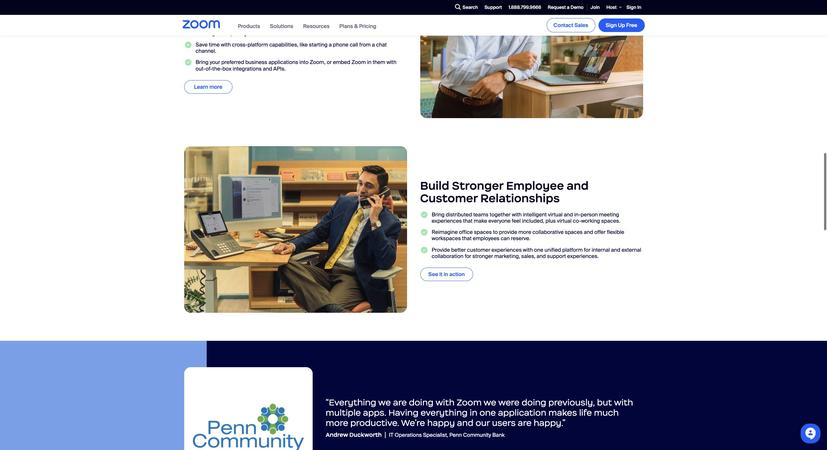 Task type: locate. For each thing, give the bounding box(es) containing it.
products button
[[238, 23, 260, 30]]

platform inside save time with cross-platform capabilities, like starting a phone call from a chat channel.
[[248, 41, 268, 48]]

stronger
[[473, 253, 494, 260]]

a left phone
[[329, 41, 332, 48]]

with down reserve.
[[523, 247, 533, 254]]

platform right unified
[[563, 247, 583, 254]]

0 horizontal spatial sign
[[606, 22, 617, 29]]

were
[[499, 398, 520, 408]]

0 horizontal spatial a
[[329, 41, 332, 48]]

0 horizontal spatial one
[[480, 408, 496, 419]]

and inside bring distributed teams together with intelligent virtual and in-person meeting experiences that make everyone feel included, plus virtual co-working spaces.
[[564, 211, 574, 218]]

more up the andrew
[[326, 418, 349, 429]]

support link
[[482, 0, 506, 15]]

meeting up flexible
[[600, 211, 620, 218]]

"everything we are doing with zoom we were doing previously, but with multiple apps. having everything in one application makes life much more productive. we're happy and our users are happy."
[[326, 398, 634, 429]]

and left apis.
[[263, 65, 272, 72]]

optimize workflows with integrations & ai image
[[421, 0, 644, 118]]

duckworth
[[350, 432, 382, 439]]

spaces down make
[[474, 229, 492, 236]]

included,
[[523, 218, 545, 225]]

0 horizontal spatial meeting
[[305, 24, 325, 31]]

0 horizontal spatial teams
[[215, 9, 234, 18]]

in right it
[[444, 271, 449, 278]]

0 vertical spatial sign
[[627, 4, 637, 10]]

0 vertical spatial more
[[210, 84, 223, 90]]

&
[[355, 23, 358, 30]]

in inside bring your preferred business applications into zoom, or embed zoom in them with out-of-the-box integrations and apis.
[[367, 59, 372, 66]]

sales
[[575, 22, 589, 29]]

bring for bring your preferred business applications into zoom, or embed zoom in them with out-of-the-box integrations and apis.
[[196, 59, 209, 66]]

that inside reimagine office spaces to provide more collaborative spaces and offer flexible workspaces that employees can reserve.
[[463, 235, 472, 242]]

teams
[[215, 9, 234, 18], [474, 211, 489, 218]]

0 vertical spatial meeting
[[305, 24, 325, 31]]

search image
[[455, 4, 461, 10], [455, 4, 461, 10]]

2 horizontal spatial in
[[470, 408, 478, 419]]

0 horizontal spatial in
[[367, 59, 372, 66]]

a left chat
[[372, 41, 375, 48]]

one left unified
[[535, 247, 544, 254]]

and up the 'in-'
[[567, 179, 589, 193]]

1 vertical spatial more
[[519, 229, 532, 236]]

join
[[591, 4, 600, 10]]

1 horizontal spatial for
[[584, 247, 591, 254]]

out-
[[196, 65, 206, 72]]

one inside "everything we are doing with zoom we were doing previously, but with multiple apps. having everything in one application makes life much more productive. we're happy and our users are happy."
[[480, 408, 496, 419]]

makes
[[549, 408, 578, 419]]

and right steps,
[[384, 24, 393, 31]]

into
[[300, 59, 309, 66]]

that inside bring distributed teams together with intelligent virtual and in-person meeting experiences that make everyone feel included, plus virtual co-working spaces.
[[463, 218, 473, 225]]

2 vertical spatial more
[[326, 418, 349, 429]]

bring inside bring distributed teams together with intelligent virtual and in-person meeting experiences that make everyone feel included, plus virtual co-working spaces.
[[432, 211, 445, 218]]

1 vertical spatial teams
[[474, 211, 489, 218]]

1 vertical spatial one
[[480, 408, 496, 419]]

customer
[[468, 247, 491, 254]]

we up productive.
[[379, 398, 391, 408]]

0 vertical spatial zoom
[[352, 59, 366, 66]]

from
[[360, 41, 371, 48]]

are up we're at the bottom
[[393, 398, 407, 408]]

2 horizontal spatial more
[[519, 229, 532, 236]]

1 we from the left
[[379, 398, 391, 408]]

teams inside bring distributed teams together with intelligent virtual and in-person meeting experiences that make everyone feel included, plus virtual co-working spaces.
[[474, 211, 489, 218]]

more
[[210, 84, 223, 90], [519, 229, 532, 236], [326, 418, 349, 429]]

and inside reduce housekeeping tasks with automated meeting summaries, next steps, and message composing.
[[384, 24, 393, 31]]

see
[[429, 271, 439, 278]]

community
[[464, 432, 492, 439]]

1 vertical spatial meeting
[[600, 211, 620, 218]]

everything
[[421, 408, 468, 419]]

plans & pricing
[[340, 23, 377, 30]]

feel
[[512, 218, 521, 225]]

plus
[[546, 218, 556, 225]]

bring down channel.
[[196, 59, 209, 66]]

meeting up starting
[[305, 24, 325, 31]]

sign left up
[[606, 22, 617, 29]]

doing
[[409, 398, 434, 408], [522, 398, 547, 408]]

a left demo
[[567, 4, 570, 10]]

1 horizontal spatial are
[[518, 418, 532, 429]]

experiences up reimagine at the right
[[432, 218, 462, 225]]

1 horizontal spatial bring
[[432, 211, 445, 218]]

in-
[[575, 211, 581, 218]]

build
[[421, 179, 450, 193]]

for left stronger
[[465, 253, 472, 260]]

join link
[[588, 0, 604, 15]]

and down "working"
[[584, 229, 594, 236]]

marketing,
[[495, 253, 521, 260]]

with inside bring your preferred business applications into zoom, or embed zoom in them with out-of-the-box integrations and apis.
[[387, 59, 397, 66]]

bring inside bring your preferred business applications into zoom, or embed zoom in them with out-of-the-box integrations and apis.
[[196, 59, 209, 66]]

sign left in
[[627, 4, 637, 10]]

0 horizontal spatial zoom
[[352, 59, 366, 66]]

0 horizontal spatial are
[[393, 398, 407, 408]]

request a demo
[[548, 4, 584, 10]]

request a demo link
[[545, 0, 587, 15]]

spaces
[[474, 229, 492, 236], [565, 229, 583, 236]]

plans & pricing link
[[340, 23, 377, 30]]

1 vertical spatial bring
[[432, 211, 445, 218]]

with right tasks
[[266, 24, 276, 31]]

bring for bring distributed teams together with intelligent virtual and in-person meeting experiences that make everyone feel included, plus virtual co-working spaces.
[[432, 211, 445, 218]]

next
[[356, 24, 366, 31]]

andrew duckworth
[[326, 432, 382, 439]]

with inside provide better customer experiences with one unified platform for internal and external collaboration for stronger marketing, sales, and support experiences.
[[523, 247, 533, 254]]

products
[[238, 23, 260, 30]]

1 horizontal spatial more
[[326, 418, 349, 429]]

1 horizontal spatial teams
[[474, 211, 489, 218]]

doing right were
[[522, 398, 547, 408]]

sign
[[627, 4, 637, 10], [606, 22, 617, 29]]

0 horizontal spatial bring
[[196, 59, 209, 66]]

1 horizontal spatial platform
[[563, 247, 583, 254]]

with right time
[[221, 41, 231, 48]]

0 horizontal spatial spaces
[[474, 229, 492, 236]]

can
[[501, 235, 510, 242]]

bank
[[493, 432, 505, 439]]

resources button
[[303, 23, 330, 30]]

0 horizontal spatial doing
[[409, 398, 434, 408]]

platform
[[248, 41, 268, 48], [563, 247, 583, 254]]

that
[[463, 218, 473, 225], [463, 235, 472, 242]]

capabilities,
[[270, 41, 299, 48]]

employee
[[507, 179, 565, 193]]

see it in action link
[[421, 268, 473, 282]]

reimagine office spaces to provide more collaborative spaces and offer flexible workspaces that employees can reserve.
[[432, 229, 625, 242]]

0 vertical spatial that
[[463, 218, 473, 225]]

0 vertical spatial platform
[[248, 41, 268, 48]]

build stronger employee and customer relationships
[[421, 179, 589, 206]]

0 vertical spatial in
[[367, 59, 372, 66]]

1 horizontal spatial doing
[[522, 398, 547, 408]]

bring
[[196, 59, 209, 66], [432, 211, 445, 218]]

1 vertical spatial are
[[518, 418, 532, 429]]

1 vertical spatial in
[[444, 271, 449, 278]]

1 horizontal spatial experiences
[[492, 247, 522, 254]]

sign up free
[[606, 22, 638, 29]]

1 vertical spatial that
[[463, 235, 472, 242]]

learn
[[194, 84, 208, 90]]

1 horizontal spatial spaces
[[565, 229, 583, 236]]

pricing
[[359, 23, 377, 30]]

demo
[[571, 4, 584, 10]]

teams left the together
[[474, 211, 489, 218]]

are right users
[[518, 418, 532, 429]]

0 horizontal spatial we
[[379, 398, 391, 408]]

with down relationships
[[512, 211, 522, 218]]

and up 'penn'
[[457, 418, 474, 429]]

1 vertical spatial zoom
[[457, 398, 482, 408]]

spaces down co-
[[565, 229, 583, 236]]

one inside provide better customer experiences with one unified platform for internal and external collaboration for stronger marketing, sales, and support experiences.
[[535, 247, 544, 254]]

with right them
[[387, 59, 397, 66]]

in left them
[[367, 59, 372, 66]]

contact sales link
[[547, 18, 596, 32]]

one left were
[[480, 408, 496, 419]]

1.888.799.9666 link
[[506, 0, 545, 15]]

1 horizontal spatial we
[[484, 398, 497, 408]]

1 horizontal spatial one
[[535, 247, 544, 254]]

0 vertical spatial experiences
[[432, 218, 462, 225]]

doing up we're at the bottom
[[409, 398, 434, 408]]

0 vertical spatial teams
[[215, 9, 234, 18]]

1 vertical spatial platform
[[563, 247, 583, 254]]

1 horizontal spatial in
[[444, 271, 449, 278]]

integrations
[[233, 65, 262, 72]]

1 horizontal spatial sign
[[627, 4, 637, 10]]

experiences down the can
[[492, 247, 522, 254]]

one
[[535, 247, 544, 254], [480, 408, 496, 419]]

platform down tasks
[[248, 41, 268, 48]]

1 horizontal spatial zoom
[[457, 398, 482, 408]]

0 horizontal spatial experiences
[[432, 218, 462, 225]]

and
[[384, 24, 393, 31], [263, 65, 272, 72], [567, 179, 589, 193], [564, 211, 574, 218], [584, 229, 594, 236], [612, 247, 621, 254], [537, 253, 546, 260], [457, 418, 474, 429]]

ai
[[249, 9, 255, 18]]

solutions button
[[270, 23, 294, 30]]

customer
[[421, 191, 478, 206]]

and inside build stronger employee and customer relationships
[[567, 179, 589, 193]]

meeting inside bring distributed teams together with intelligent virtual and in-person meeting experiences that make everyone feel included, plus virtual co-working spaces.
[[600, 211, 620, 218]]

that up better
[[463, 235, 472, 242]]

workspaces
[[432, 235, 461, 242]]

more inside "everything we are doing with zoom we were doing previously, but with multiple apps. having everything in one application makes life much more productive. we're happy and our users are happy."
[[326, 418, 349, 429]]

co-
[[573, 218, 582, 225]]

1 doing from the left
[[409, 398, 434, 408]]

in up community
[[470, 408, 478, 419]]

better
[[452, 247, 466, 254]]

for left the internal
[[584, 247, 591, 254]]

experiences.
[[568, 253, 599, 260]]

0 horizontal spatial more
[[210, 84, 223, 90]]

with inside bring distributed teams together with intelligent virtual and in-person meeting experiences that make everyone feel included, plus virtual co-working spaces.
[[512, 211, 522, 218]]

internal
[[592, 247, 610, 254]]

0 vertical spatial bring
[[196, 59, 209, 66]]

more down included,
[[519, 229, 532, 236]]

with up happy at the right of page
[[436, 398, 455, 408]]

working
[[582, 218, 601, 225]]

the-
[[213, 65, 223, 72]]

0 horizontal spatial platform
[[248, 41, 268, 48]]

teams up the 'housekeeping'
[[215, 9, 234, 18]]

bring up reimagine at the right
[[432, 211, 445, 218]]

that up the office at the bottom right of page
[[463, 218, 473, 225]]

time
[[209, 41, 220, 48]]

more right learn
[[210, 84, 223, 90]]

2 vertical spatial in
[[470, 408, 478, 419]]

1 horizontal spatial meeting
[[600, 211, 620, 218]]

zoom right embed
[[352, 59, 366, 66]]

and left the 'in-'
[[564, 211, 574, 218]]

and right sales,
[[537, 253, 546, 260]]

zoom up 'our'
[[457, 398, 482, 408]]

we left were
[[484, 398, 497, 408]]

None search field
[[431, 2, 454, 13]]

1 vertical spatial experiences
[[492, 247, 522, 254]]

solutions
[[270, 23, 294, 30]]

0 vertical spatial are
[[393, 398, 407, 408]]

1 spaces from the left
[[474, 229, 492, 236]]

with left the ai
[[235, 9, 248, 18]]

1 vertical spatial sign
[[606, 22, 617, 29]]

0 vertical spatial one
[[535, 247, 544, 254]]

applications
[[269, 59, 298, 66]]



Task type: describe. For each thing, give the bounding box(es) containing it.
and inside bring your preferred business applications into zoom, or embed zoom in them with out-of-the-box integrations and apis.
[[263, 65, 272, 72]]

virtual up collaborative
[[548, 211, 563, 218]]

and right the internal
[[612, 247, 621, 254]]

with right but
[[615, 398, 634, 408]]

0 horizontal spatial for
[[465, 253, 472, 260]]

much
[[595, 408, 619, 419]]

sign for sign in
[[627, 4, 637, 10]]

distributed
[[446, 211, 472, 218]]

them
[[373, 59, 386, 66]]

learn more
[[194, 84, 223, 90]]

platform inside provide better customer experiences with one unified platform for internal and external collaboration for stronger marketing, sales, and support experiences.
[[563, 247, 583, 254]]

action
[[450, 271, 465, 278]]

reimagine
[[432, 229, 458, 236]]

host button
[[604, 0, 624, 15]]

contact sales
[[554, 22, 589, 29]]

sign for sign up free
[[606, 22, 617, 29]]

starting
[[309, 41, 328, 48]]

2 spaces from the left
[[565, 229, 583, 236]]

and inside reimagine office spaces to provide more collaborative spaces and offer flexible workspaces that employees can reserve.
[[584, 229, 594, 236]]

plans
[[340, 23, 353, 30]]

learn more link
[[184, 80, 232, 94]]

andrew
[[326, 432, 348, 439]]

bring your preferred business applications into zoom, or embed zoom in them with out-of-the-box integrations and apis.
[[196, 59, 397, 72]]

cross-
[[232, 41, 248, 48]]

collaborative
[[533, 229, 564, 236]]

your
[[210, 59, 220, 66]]

having
[[389, 408, 419, 419]]

automated
[[277, 24, 303, 31]]

with inside save time with cross-platform capabilities, like starting a phone call from a chat channel.
[[221, 41, 231, 48]]

offer
[[595, 229, 606, 236]]

meeting inside reduce housekeeping tasks with automated meeting summaries, next steps, and message composing.
[[305, 24, 325, 31]]

1 horizontal spatial a
[[372, 41, 375, 48]]

sign in link
[[624, 0, 645, 15]]

in inside "everything we are doing with zoom we were doing previously, but with multiple apps. having everything in one application makes life much more productive. we're happy and our users are happy."
[[470, 408, 478, 419]]

life
[[580, 408, 592, 419]]

business
[[246, 59, 267, 66]]

happy
[[428, 418, 455, 429]]

happy."
[[534, 418, 566, 429]]

bring distributed teams together with intelligent virtual and in-person meeting experiences that make everyone feel included, plus virtual co-working spaces.
[[432, 211, 621, 225]]

it
[[389, 432, 394, 439]]

more inside "link"
[[210, 84, 223, 90]]

with inside reduce housekeeping tasks with automated meeting summaries, next steps, and message composing.
[[266, 24, 276, 31]]

provide better customer experiences with one unified platform for internal and external collaboration for stronger marketing, sales, and support experiences.
[[432, 247, 642, 260]]

save time with cross-platform capabilities, like starting a phone call from a chat channel.
[[196, 41, 387, 55]]

sales,
[[522, 253, 536, 260]]

zoom inside "everything we are doing with zoom we were doing previously, but with multiple apps. having everything in one application makes life much more productive. we're happy and our users are happy."
[[457, 398, 482, 408]]

that for office
[[463, 235, 472, 242]]

resources
[[303, 23, 330, 30]]

unified
[[545, 247, 562, 254]]

relationships
[[481, 191, 560, 206]]

2 horizontal spatial a
[[567, 4, 570, 10]]

provide
[[432, 247, 450, 254]]

steps,
[[368, 24, 382, 31]]

multiple
[[326, 408, 361, 419]]

reduce
[[196, 24, 215, 31]]

sign in
[[627, 4, 642, 10]]

virtual left co-
[[558, 218, 572, 225]]

and inside "everything we are doing with zoom we were doing previously, but with multiple apps. having everything in one application makes life much more productive. we're happy and our users are happy."
[[457, 418, 474, 429]]

but
[[598, 398, 613, 408]]

automation.
[[257, 9, 293, 18]]

penn community bank logo image
[[184, 368, 313, 451]]

experiences inside bring distributed teams together with intelligent virtual and in-person meeting experiences that make everyone feel included, plus virtual co-working spaces.
[[432, 218, 462, 225]]

our
[[476, 418, 490, 429]]

box
[[223, 65, 232, 72]]

2 doing from the left
[[522, 398, 547, 408]]

stronger
[[452, 179, 504, 193]]

composing.
[[220, 30, 248, 37]]

phone
[[333, 41, 349, 48]]

everyone
[[489, 218, 511, 225]]

productive.
[[351, 418, 400, 429]]

person
[[581, 211, 598, 218]]

apps.
[[363, 408, 387, 419]]

flexible
[[607, 229, 625, 236]]

search
[[463, 4, 478, 10]]

embed
[[333, 59, 351, 66]]

apis.
[[274, 65, 286, 72]]

tasks
[[252, 24, 265, 31]]

more inside reimagine office spaces to provide more collaborative spaces and offer flexible workspaces that employees can reserve.
[[519, 229, 532, 236]]

make
[[474, 218, 488, 225]]

of-
[[206, 65, 213, 72]]

chat
[[376, 41, 387, 48]]

experiences inside provide better customer experiences with one unified platform for internal and external collaboration for stronger marketing, sales, and support experiences.
[[492, 247, 522, 254]]

to
[[493, 229, 498, 236]]

contact
[[554, 22, 574, 29]]

message
[[196, 30, 218, 37]]

"everything
[[326, 398, 377, 408]]

external
[[622, 247, 642, 254]]

we're
[[401, 418, 425, 429]]

zoom logo image
[[183, 20, 220, 29]]

that for distributed
[[463, 218, 473, 225]]

free
[[627, 22, 638, 29]]

in
[[638, 4, 642, 10]]

office
[[459, 229, 473, 236]]

2 we from the left
[[484, 398, 497, 408]]

support
[[485, 4, 502, 10]]

like
[[300, 41, 308, 48]]

provide
[[500, 229, 518, 236]]

summaries,
[[326, 24, 355, 31]]

host
[[607, 4, 617, 10]]

empower teams with ai automation.
[[184, 9, 293, 18]]

support
[[548, 253, 567, 260]]

zoom inside bring your preferred business applications into zoom, or embed zoom in them with out-of-the-box integrations and apis.
[[352, 59, 366, 66]]

reduce housekeeping tasks with automated meeting summaries, next steps, and message composing.
[[196, 24, 393, 37]]



Task type: vqa. For each thing, say whether or not it's contained in the screenshot.
manufacturing-
no



